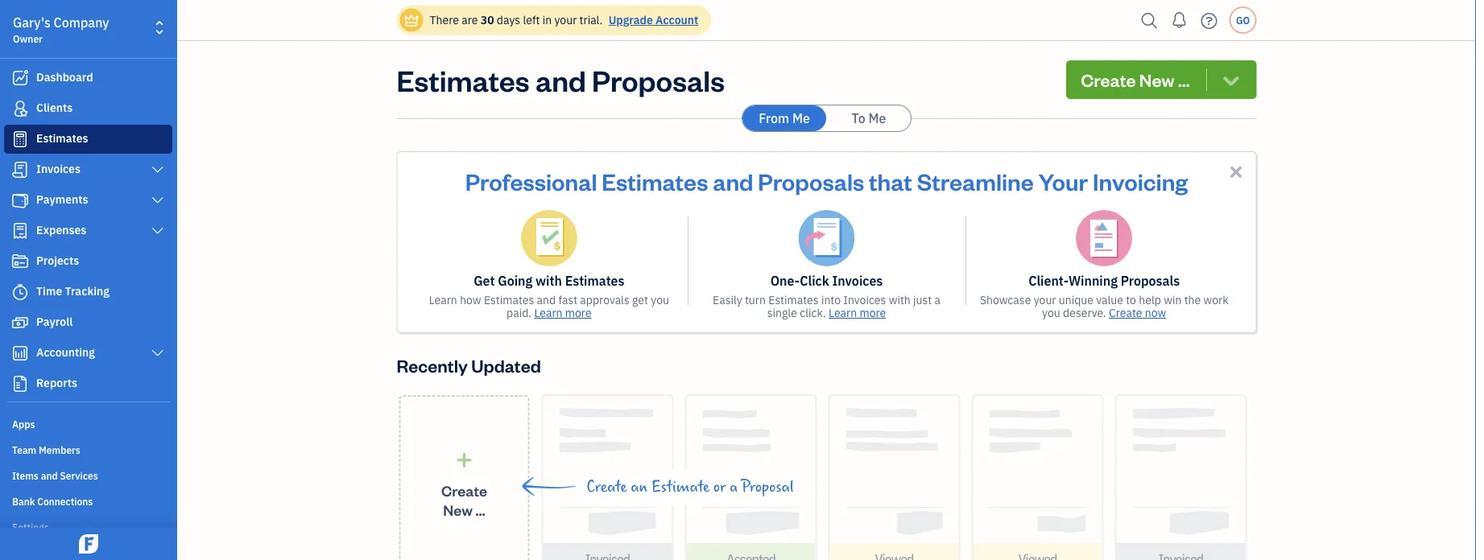 Task type: locate. For each thing, give the bounding box(es) containing it.
click
[[800, 273, 830, 290]]

1 vertical spatial invoices
[[833, 273, 883, 290]]

more for invoices
[[860, 306, 886, 321]]

items
[[12, 470, 39, 483]]

learn right click.
[[829, 306, 857, 321]]

chevron large down image
[[150, 164, 165, 176], [150, 225, 165, 238], [150, 347, 165, 360]]

me right the from
[[793, 110, 810, 127]]

proposals
[[592, 60, 725, 99], [758, 166, 865, 196], [1121, 273, 1180, 290]]

estimates inside easily turn estimates into invoices with just a single click.
[[769, 293, 819, 308]]

an
[[631, 479, 648, 496]]

time
[[36, 284, 62, 299]]

0 horizontal spatial a
[[730, 479, 738, 496]]

0 vertical spatial proposals
[[592, 60, 725, 99]]

1 me from the left
[[793, 110, 810, 127]]

easily
[[713, 293, 742, 308]]

upgrade account link
[[606, 12, 699, 27]]

click.
[[800, 306, 826, 321]]

client image
[[10, 101, 30, 117]]

2 learn more from the left
[[829, 306, 886, 321]]

1 horizontal spatial more
[[860, 306, 886, 321]]

1 vertical spatial a
[[730, 479, 738, 496]]

0 horizontal spatial with
[[536, 273, 562, 290]]

a right or
[[730, 479, 738, 496]]

2 chevron large down image from the top
[[150, 225, 165, 238]]

team
[[12, 444, 36, 457]]

estimates and proposals
[[397, 60, 725, 99]]

invoices up payments
[[36, 162, 81, 176]]

chevron large down image for invoices
[[150, 164, 165, 176]]

get going with estimates image
[[521, 210, 577, 267]]

gary's company owner
[[13, 14, 109, 45]]

get
[[632, 293, 648, 308]]

0 vertical spatial …
[[1179, 68, 1190, 91]]

me right to
[[869, 110, 886, 127]]

client-winning proposals
[[1029, 273, 1180, 290]]

account
[[656, 12, 699, 27]]

your right in
[[555, 12, 577, 27]]

chevron large down image down payroll link
[[150, 347, 165, 360]]

0 horizontal spatial me
[[793, 110, 810, 127]]

you inside learn how estimates and fast approvals get you paid.
[[651, 293, 669, 308]]

from me
[[759, 110, 810, 127]]

1 vertical spatial your
[[1034, 293, 1057, 308]]

paid.
[[507, 306, 532, 321]]

your down client-
[[1034, 293, 1057, 308]]

2 vertical spatial invoices
[[844, 293, 886, 308]]

0 horizontal spatial learn
[[429, 293, 457, 308]]

1 vertical spatial with
[[889, 293, 911, 308]]

2 me from the left
[[869, 110, 886, 127]]

expenses link
[[4, 217, 172, 246]]

in
[[543, 12, 552, 27]]

1 horizontal spatial you
[[1042, 306, 1061, 321]]

a right just
[[935, 293, 941, 308]]

1 vertical spatial create new …
[[441, 482, 487, 520]]

0 vertical spatial a
[[935, 293, 941, 308]]

deserve.
[[1063, 306, 1107, 321]]

more
[[565, 306, 592, 321], [860, 306, 886, 321]]

learn left how
[[429, 293, 457, 308]]

close image
[[1227, 163, 1246, 181]]

1 horizontal spatial create new … button
[[1067, 60, 1257, 99]]

payment image
[[10, 193, 30, 209]]

and inside the main element
[[41, 470, 58, 483]]

estimate
[[652, 479, 710, 496]]

chevron large down image down chevron large down icon
[[150, 225, 165, 238]]

items and services
[[12, 470, 98, 483]]

2 horizontal spatial learn
[[829, 306, 857, 321]]

0 horizontal spatial new
[[443, 501, 473, 520]]

1 horizontal spatial proposals
[[758, 166, 865, 196]]

2 vertical spatial chevron large down image
[[150, 347, 165, 360]]

1 vertical spatial chevron large down image
[[150, 225, 165, 238]]

to me
[[852, 110, 886, 127]]

0 horizontal spatial you
[[651, 293, 669, 308]]

days
[[497, 12, 521, 27]]

trial.
[[580, 12, 603, 27]]

0 horizontal spatial your
[[555, 12, 577, 27]]

proposals for client-winning proposals
[[1121, 273, 1180, 290]]

more right into at right bottom
[[860, 306, 886, 321]]

chevron large down image inside expenses link
[[150, 225, 165, 238]]

create new … down "search" image
[[1081, 68, 1190, 91]]

or
[[714, 479, 726, 496]]

0 horizontal spatial create new … button
[[399, 396, 530, 561]]

chevron large down image for expenses
[[150, 225, 165, 238]]

your inside showcase your unique value to help win the work you deserve.
[[1034, 293, 1057, 308]]

1 horizontal spatial learn
[[534, 306, 563, 321]]

with up learn how estimates and fast approvals get you paid. on the left
[[536, 273, 562, 290]]

1 chevron large down image from the top
[[150, 164, 165, 176]]

plus image
[[455, 452, 474, 469]]

one-click invoices image
[[799, 210, 855, 267]]

owner
[[13, 32, 43, 45]]

learn right 'paid.'
[[534, 306, 563, 321]]

time tracking link
[[4, 278, 172, 307]]

chevrondown image
[[1220, 68, 1243, 91]]

just
[[914, 293, 932, 308]]

invoices
[[36, 162, 81, 176], [833, 273, 883, 290], [844, 293, 886, 308]]

2 more from the left
[[860, 306, 886, 321]]

0 vertical spatial chevron large down image
[[150, 164, 165, 176]]

0 horizontal spatial more
[[565, 306, 592, 321]]

time tracking
[[36, 284, 110, 299]]

1 horizontal spatial new
[[1140, 68, 1175, 91]]

invoicing
[[1093, 166, 1188, 196]]

0 vertical spatial new
[[1140, 68, 1175, 91]]

1 more from the left
[[565, 306, 592, 321]]

0 vertical spatial create new …
[[1081, 68, 1190, 91]]

bank connections
[[12, 495, 93, 508]]

unique
[[1059, 293, 1094, 308]]

from me link
[[743, 106, 827, 131]]

chevron large down image inside accounting link
[[150, 347, 165, 360]]

report image
[[10, 376, 30, 392]]

gary's
[[13, 14, 51, 31]]

you right get
[[651, 293, 669, 308]]

notifications image
[[1167, 4, 1193, 36]]

easily turn estimates into invoices with just a single click.
[[713, 293, 941, 321]]

1 horizontal spatial create new …
[[1081, 68, 1190, 91]]

proposal
[[742, 479, 794, 496]]

2 vertical spatial proposals
[[1121, 273, 1180, 290]]

updated
[[471, 354, 541, 377]]

new down the plus icon
[[443, 501, 473, 520]]

proposals up help
[[1121, 273, 1180, 290]]

learn more down get going with estimates
[[534, 306, 592, 321]]

0 vertical spatial create new … button
[[1067, 60, 1257, 99]]

learn for one-click invoices
[[829, 306, 857, 321]]

more down get going with estimates
[[565, 306, 592, 321]]

1 horizontal spatial …
[[1179, 68, 1190, 91]]

to
[[1126, 293, 1137, 308]]

your
[[555, 12, 577, 27], [1034, 293, 1057, 308]]

reports
[[36, 376, 77, 391]]

more for with
[[565, 306, 592, 321]]

a
[[935, 293, 941, 308], [730, 479, 738, 496]]

proposals up one-click invoices image
[[758, 166, 865, 196]]

0 vertical spatial invoices
[[36, 162, 81, 176]]

me for from me
[[793, 110, 810, 127]]

with inside easily turn estimates into invoices with just a single click.
[[889, 293, 911, 308]]

items and services link
[[4, 463, 172, 487]]

0 horizontal spatial learn more
[[534, 306, 592, 321]]

create new … button for create an estimate or a proposal
[[399, 396, 530, 561]]

client-
[[1029, 273, 1069, 290]]

new down "search" image
[[1140, 68, 1175, 91]]

3 chevron large down image from the top
[[150, 347, 165, 360]]

me
[[793, 110, 810, 127], [869, 110, 886, 127]]

1 horizontal spatial me
[[869, 110, 886, 127]]

apps
[[12, 418, 35, 431]]

invoices right into at right bottom
[[844, 293, 886, 308]]

1 vertical spatial …
[[476, 501, 485, 520]]

there
[[430, 12, 459, 27]]

win
[[1164, 293, 1182, 308]]

1 vertical spatial create new … button
[[399, 396, 530, 561]]

1 horizontal spatial with
[[889, 293, 911, 308]]

…
[[1179, 68, 1190, 91], [476, 501, 485, 520]]

settings image
[[12, 520, 172, 533]]

create new … button
[[1067, 60, 1257, 99], [399, 396, 530, 561]]

0 horizontal spatial proposals
[[592, 60, 725, 99]]

chevron large down image
[[150, 194, 165, 207]]

1 horizontal spatial learn more
[[829, 306, 886, 321]]

you
[[651, 293, 669, 308], [1042, 306, 1061, 321]]

members
[[39, 444, 80, 457]]

1 learn more from the left
[[534, 306, 592, 321]]

chevron large down image up chevron large down icon
[[150, 164, 165, 176]]

create new … down the plus icon
[[441, 482, 487, 520]]

1 horizontal spatial a
[[935, 293, 941, 308]]

into
[[822, 293, 841, 308]]

and
[[536, 60, 586, 99], [713, 166, 754, 196], [537, 293, 556, 308], [41, 470, 58, 483]]

proposals down upgrade account link
[[592, 60, 725, 99]]

learn more down one-click invoices
[[829, 306, 886, 321]]

payments
[[36, 192, 88, 207]]

estimates
[[397, 60, 530, 99], [36, 131, 88, 146], [602, 166, 708, 196], [565, 273, 625, 290], [484, 293, 534, 308], [769, 293, 819, 308]]

you down client-
[[1042, 306, 1061, 321]]

with left just
[[889, 293, 911, 308]]

project image
[[10, 254, 30, 270]]

invoices up into at right bottom
[[833, 273, 883, 290]]

0 vertical spatial your
[[555, 12, 577, 27]]

left
[[523, 12, 540, 27]]

value
[[1097, 293, 1124, 308]]

create new …
[[1081, 68, 1190, 91], [441, 482, 487, 520]]

1 horizontal spatial your
[[1034, 293, 1057, 308]]

2 horizontal spatial proposals
[[1121, 273, 1180, 290]]



Task type: vqa. For each thing, say whether or not it's contained in the screenshot.
$0.00 related to 2
no



Task type: describe. For each thing, give the bounding box(es) containing it.
timer image
[[10, 284, 30, 300]]

you inside showcase your unique value to help win the work you deserve.
[[1042, 306, 1061, 321]]

reports link
[[4, 370, 172, 399]]

company
[[54, 14, 109, 31]]

0 horizontal spatial …
[[476, 501, 485, 520]]

recently updated
[[397, 354, 541, 377]]

one-click invoices
[[771, 273, 883, 290]]

dashboard image
[[10, 70, 30, 86]]

winning
[[1069, 273, 1118, 290]]

accounting
[[36, 345, 95, 360]]

go button
[[1230, 6, 1257, 34]]

that
[[869, 166, 913, 196]]

freshbooks image
[[76, 535, 102, 554]]

fast
[[559, 293, 578, 308]]

to me link
[[827, 106, 911, 131]]

professional estimates and proposals that streamline your invoicing
[[465, 166, 1188, 196]]

going
[[498, 273, 533, 290]]

payroll
[[36, 315, 73, 329]]

payroll link
[[4, 309, 172, 338]]

bank connections link
[[4, 489, 172, 513]]

projects link
[[4, 247, 172, 276]]

create new … button for estimates and proposals
[[1067, 60, 1257, 99]]

estimate image
[[10, 131, 30, 147]]

a inside easily turn estimates into invoices with just a single click.
[[935, 293, 941, 308]]

invoices link
[[4, 155, 172, 184]]

bank
[[12, 495, 35, 508]]

1 vertical spatial new
[[443, 501, 473, 520]]

crown image
[[403, 12, 420, 29]]

invoices inside 'link'
[[36, 162, 81, 176]]

estimates inside the main element
[[36, 131, 88, 146]]

create an estimate or a proposal
[[587, 479, 794, 496]]

showcase
[[980, 293, 1031, 308]]

get
[[474, 273, 495, 290]]

connections
[[37, 495, 93, 508]]

projects
[[36, 253, 79, 268]]

me for to me
[[869, 110, 886, 127]]

one-
[[771, 273, 800, 290]]

expense image
[[10, 223, 30, 239]]

chevron large down image for accounting
[[150, 347, 165, 360]]

chart image
[[10, 346, 30, 362]]

search image
[[1137, 8, 1163, 33]]

how
[[460, 293, 481, 308]]

help
[[1139, 293, 1161, 308]]

0 vertical spatial with
[[536, 273, 562, 290]]

payments link
[[4, 186, 172, 215]]

learn more for with
[[534, 306, 592, 321]]

proposals for estimates and proposals
[[592, 60, 725, 99]]

money image
[[10, 315, 30, 331]]

approvals
[[580, 293, 630, 308]]

the
[[1185, 293, 1201, 308]]

clients
[[36, 100, 73, 115]]

learn how estimates and fast approvals get you paid.
[[429, 293, 669, 321]]

invoices inside easily turn estimates into invoices with just a single click.
[[844, 293, 886, 308]]

tracking
[[65, 284, 110, 299]]

estimates link
[[4, 125, 172, 154]]

main element
[[0, 0, 218, 561]]

dashboard link
[[4, 64, 172, 93]]

team members link
[[4, 437, 172, 462]]

turn
[[745, 293, 766, 308]]

get going with estimates
[[474, 273, 625, 290]]

professional
[[465, 166, 597, 196]]

learn inside learn how estimates and fast approvals get you paid.
[[429, 293, 457, 308]]

upgrade
[[609, 12, 653, 27]]

learn for get going with estimates
[[534, 306, 563, 321]]

expenses
[[36, 223, 86, 238]]

are
[[462, 12, 478, 27]]

30
[[481, 12, 494, 27]]

client-winning proposals image
[[1076, 210, 1133, 267]]

accounting link
[[4, 339, 172, 368]]

single
[[767, 306, 797, 321]]

showcase your unique value to help win the work you deserve.
[[980, 293, 1229, 321]]

go to help image
[[1197, 8, 1222, 33]]

your
[[1039, 166, 1088, 196]]

streamline
[[917, 166, 1034, 196]]

team members
[[12, 444, 80, 457]]

work
[[1204, 293, 1229, 308]]

learn more for invoices
[[829, 306, 886, 321]]

there are 30 days left in your trial. upgrade account
[[430, 12, 699, 27]]

from
[[759, 110, 790, 127]]

dashboard
[[36, 70, 93, 85]]

go
[[1237, 14, 1250, 27]]

estimates inside learn how estimates and fast approvals get you paid.
[[484, 293, 534, 308]]

clients link
[[4, 94, 172, 123]]

create now
[[1109, 306, 1167, 321]]

recently
[[397, 354, 468, 377]]

services
[[60, 470, 98, 483]]

0 horizontal spatial create new …
[[441, 482, 487, 520]]

apps link
[[4, 412, 172, 436]]

now
[[1145, 306, 1167, 321]]

to
[[852, 110, 866, 127]]

and inside learn how estimates and fast approvals get you paid.
[[537, 293, 556, 308]]

1 vertical spatial proposals
[[758, 166, 865, 196]]

invoice image
[[10, 162, 30, 178]]



